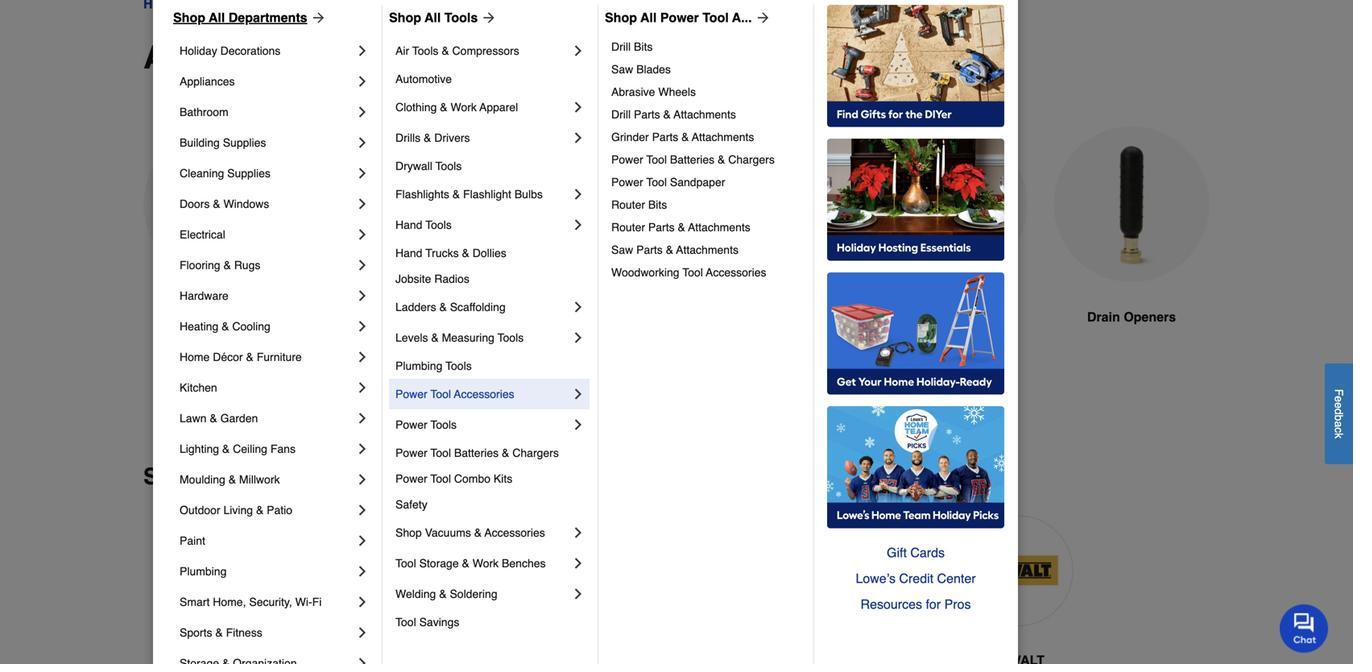 Task type: vqa. For each thing, say whether or not it's contained in the screenshot.
Router Parts & Attachments
yes



Task type: locate. For each thing, give the bounding box(es) containing it.
a
[[1333, 421, 1346, 427]]

plumbing down levels
[[396, 359, 443, 372]]

parts for saw
[[637, 243, 663, 256]]

all up holiday decorations
[[209, 10, 225, 25]]

flashlights
[[396, 188, 450, 201]]

tool left combo
[[431, 472, 451, 485]]

2 router from the top
[[612, 221, 646, 234]]

1 vertical spatial plumbing
[[180, 565, 227, 578]]

0 horizontal spatial chargers
[[513, 446, 559, 459]]

chevron right image for power tool accessories
[[571, 386, 587, 402]]

saw up the 'woodworking'
[[612, 243, 634, 256]]

gift cards link
[[828, 540, 1005, 566]]

attachments down drill parts & attachments link
[[692, 131, 755, 143]]

& right the sports
[[215, 626, 223, 639]]

augers for hand augers
[[217, 309, 262, 324]]

bits up the saw blades
[[634, 40, 653, 53]]

& down shop all tools link
[[442, 44, 449, 57]]

1 drill from the top
[[612, 40, 631, 53]]

1 shop from the left
[[173, 10, 205, 25]]

shop down safety
[[396, 526, 422, 539]]

0 horizontal spatial arrow right image
[[307, 10, 327, 26]]

for
[[926, 597, 941, 612]]

2 vertical spatial hand
[[182, 309, 214, 324]]

1 e from the top
[[1333, 396, 1346, 402]]

power tool batteries & chargers up combo
[[396, 446, 559, 459]]

augers inside "link"
[[409, 309, 453, 324]]

chevron right image for power tools
[[571, 417, 587, 433]]

1 vertical spatial shop
[[396, 526, 422, 539]]

tool left a...
[[703, 10, 729, 25]]

router for router parts & attachments
[[612, 221, 646, 234]]

paint
[[180, 534, 205, 547]]

0 vertical spatial hand
[[396, 218, 423, 231]]

dewalt logo. image
[[963, 515, 1074, 626]]

bits
[[634, 40, 653, 53], [649, 198, 667, 211]]

all up drill bits
[[641, 10, 657, 25]]

1 arrow right image from the left
[[307, 10, 327, 26]]

0 horizontal spatial power tool batteries & chargers
[[396, 446, 559, 459]]

0 horizontal spatial augers
[[217, 309, 262, 324]]

fans
[[271, 442, 296, 455]]

power tool batteries & chargers link up sandpaper on the top of the page
[[612, 148, 803, 171]]

fi
[[312, 596, 322, 608]]

ladders & scaffolding
[[396, 301, 506, 313]]

1 horizontal spatial plumbing
[[396, 359, 443, 372]]

tool down welding at the left bottom of page
[[396, 616, 416, 629]]

plungers
[[272, 39, 410, 76]]

k
[[1333, 433, 1346, 438]]

power tool sandpaper
[[612, 176, 726, 189]]

find gifts for the diyer. image
[[828, 5, 1005, 127]]

arrow right image inside shop all tools link
[[478, 10, 497, 26]]

e up d
[[1333, 396, 1346, 402]]

& right doors
[[213, 197, 220, 210]]

tools for drywall tools
[[436, 160, 462, 172]]

tools
[[445, 10, 478, 25], [413, 44, 439, 57], [436, 160, 462, 172], [426, 218, 452, 231], [498, 331, 524, 344], [446, 359, 472, 372], [431, 418, 457, 431]]

& right levels
[[431, 331, 439, 344]]

home
[[180, 351, 210, 363]]

plumbing
[[396, 359, 443, 372], [180, 565, 227, 578]]

router down power tool sandpaper
[[612, 198, 646, 211]]

router parts & attachments
[[612, 221, 751, 234]]

supplies up windows
[[227, 167, 271, 180]]

1 saw from the top
[[612, 63, 634, 76]]

1 all from the left
[[209, 10, 225, 25]]

batteries up sandpaper on the top of the page
[[670, 153, 715, 166]]

flashlight
[[463, 188, 512, 201]]

chevron right image for bathroom
[[355, 104, 371, 120]]

1 horizontal spatial augers
[[409, 309, 453, 324]]

chevron right image for hand tools
[[571, 217, 587, 233]]

augers, plungers & drain openers
[[143, 39, 674, 76]]

1 horizontal spatial power tool batteries & chargers link
[[612, 148, 803, 171]]

parts
[[634, 108, 661, 121], [652, 131, 679, 143], [649, 221, 675, 234], [637, 243, 663, 256]]

0 vertical spatial accessories
[[706, 266, 767, 279]]

apparel
[[480, 101, 518, 114]]

power tool accessories
[[396, 388, 515, 401]]

chevron right image for sports & fitness
[[355, 625, 371, 641]]

resources for pros link
[[828, 592, 1005, 617]]

tools up air tools & compressors
[[445, 10, 478, 25]]

hand for hand augers
[[182, 309, 214, 324]]

& right lawn
[[210, 412, 217, 425]]

hand down flashlights
[[396, 218, 423, 231]]

1 augers from the left
[[217, 309, 262, 324]]

chat invite button image
[[1281, 604, 1330, 653]]

1 vertical spatial hand
[[396, 247, 423, 259]]

1 vertical spatial bits
[[649, 198, 667, 211]]

parts down "drill parts & attachments"
[[652, 131, 679, 143]]

heating & cooling link
[[180, 311, 355, 342]]

& left patio
[[256, 504, 264, 517]]

supplies for building supplies
[[223, 136, 266, 149]]

tools right air
[[413, 44, 439, 57]]

2 all from the left
[[425, 10, 441, 25]]

drill
[[612, 40, 631, 53], [612, 108, 631, 121]]

chevron right image for paint
[[355, 533, 371, 549]]

1 horizontal spatial power tool batteries & chargers
[[612, 153, 775, 166]]

1 vertical spatial power tool batteries & chargers link
[[396, 440, 587, 466]]

shop up drill bits
[[605, 10, 637, 25]]

batteries up combo
[[454, 446, 499, 459]]

power tool accessories link
[[396, 379, 571, 409]]

0 vertical spatial power tool batteries & chargers
[[612, 153, 775, 166]]

1 horizontal spatial openers
[[1124, 309, 1177, 324]]

0 vertical spatial saw
[[612, 63, 634, 76]]

cobra logo. image
[[553, 515, 664, 626]]

accessories
[[706, 266, 767, 279], [454, 388, 515, 401], [485, 526, 545, 539]]

drain cleaners & chemicals
[[534, 309, 638, 344]]

2 saw from the top
[[612, 243, 634, 256]]

& right décor
[[246, 351, 254, 363]]

arrow right image
[[307, 10, 327, 26], [478, 10, 497, 26]]

electrical
[[180, 228, 225, 241]]

& down "drill parts & attachments"
[[682, 131, 689, 143]]

& inside "link"
[[215, 626, 223, 639]]

chevron right image for doors & windows
[[355, 196, 371, 212]]

chargers down grinder parts & attachments link
[[729, 153, 775, 166]]

attachments for drill parts & attachments
[[674, 108, 736, 121]]

lowe's credit center
[[856, 571, 976, 586]]

attachments down the router parts & attachments link
[[677, 243, 739, 256]]

zep logo. image
[[280, 515, 391, 626]]

power tool batteries & chargers link up kits
[[396, 440, 587, 466]]

a brass craft music wire machine auger. image
[[326, 127, 482, 283]]

holiday hosting essentials. image
[[828, 139, 1005, 261]]

1 router from the top
[[612, 198, 646, 211]]

drain openers
[[1088, 309, 1177, 324]]

lowe's home team holiday picks. image
[[828, 406, 1005, 529]]

a kobalt music wire drain hand auger. image
[[143, 127, 300, 283]]

0 vertical spatial openers
[[543, 39, 674, 76]]

tools down the drivers
[[436, 160, 462, 172]]

chevron right image for plumbing
[[355, 563, 371, 579]]

0 vertical spatial chargers
[[729, 153, 775, 166]]

parts up saw parts & attachments
[[649, 221, 675, 234]]

doors & windows
[[180, 197, 269, 210]]

0 vertical spatial supplies
[[223, 136, 266, 149]]

power down power tools
[[396, 446, 428, 459]]

1 horizontal spatial chargers
[[729, 153, 775, 166]]

tool down saw parts & attachments link
[[683, 266, 703, 279]]

1 horizontal spatial shop
[[389, 10, 421, 25]]

plumbing tools link
[[396, 353, 587, 379]]

2 augers from the left
[[409, 309, 453, 324]]

bathroom
[[180, 106, 229, 118]]

chemicals
[[554, 329, 618, 344]]

3 all from the left
[[641, 10, 657, 25]]

drain for drain openers
[[1088, 309, 1121, 324]]

& left flashlight
[[453, 188, 460, 201]]

chevron right image for hardware
[[355, 288, 371, 304]]

3 shop from the left
[[605, 10, 637, 25]]

saw down drill bits
[[612, 63, 634, 76]]

chevron right image for heating & cooling
[[355, 318, 371, 334]]

tools down levels & measuring tools
[[446, 359, 472, 372]]

f e e d b a c k button
[[1326, 363, 1354, 464]]

chevron right image for lighting & ceiling fans
[[355, 441, 371, 457]]

welding & soldering
[[396, 588, 498, 600]]

0 horizontal spatial all
[[209, 10, 225, 25]]

cleaning
[[180, 167, 224, 180]]

1 vertical spatial chargers
[[513, 446, 559, 459]]

tool inside power tool sandpaper link
[[647, 176, 667, 189]]

parts up the 'woodworking'
[[637, 243, 663, 256]]

hand trucks & dollies link
[[396, 240, 587, 266]]

2 vertical spatial accessories
[[485, 526, 545, 539]]

1 horizontal spatial batteries
[[670, 153, 715, 166]]

hand up jobsite
[[396, 247, 423, 259]]

drill for drill parts & attachments
[[612, 108, 631, 121]]

tools up the trucks
[[426, 218, 452, 231]]

chevron right image for lawn & garden
[[355, 410, 371, 426]]

1 horizontal spatial all
[[425, 10, 441, 25]]

2 shop from the left
[[389, 10, 421, 25]]

tool up router bits
[[647, 176, 667, 189]]

& down grinder parts & attachments link
[[718, 153, 726, 166]]

attachments for grinder parts & attachments
[[692, 131, 755, 143]]

tool down plumbing tools
[[431, 388, 451, 401]]

& right vacuums
[[475, 526, 482, 539]]

shop up air
[[389, 10, 421, 25]]

all up air tools & compressors
[[425, 10, 441, 25]]

hand
[[396, 218, 423, 231], [396, 247, 423, 259], [182, 309, 214, 324]]

supplies up 'cleaning supplies'
[[223, 136, 266, 149]]

1 horizontal spatial arrow right image
[[478, 10, 497, 26]]

& down router parts & attachments
[[666, 243, 674, 256]]

1 vertical spatial supplies
[[227, 167, 271, 180]]

wi-
[[295, 596, 312, 608]]

2 horizontal spatial all
[[641, 10, 657, 25]]

& right cleaners
[[629, 309, 638, 324]]

parts for grinder
[[652, 131, 679, 143]]

cleaning supplies link
[[180, 158, 355, 189]]

plumbing up the smart
[[180, 565, 227, 578]]

chevron right image for tool storage & work benches
[[571, 555, 587, 571]]

0 vertical spatial bits
[[634, 40, 653, 53]]

power down power tool accessories
[[396, 418, 428, 431]]

accessories down saw parts & attachments link
[[706, 266, 767, 279]]

air tools & compressors link
[[396, 35, 571, 66]]

shop
[[173, 10, 205, 25], [389, 10, 421, 25], [605, 10, 637, 25]]

f e e d b a c k
[[1333, 389, 1346, 438]]

hand tools link
[[396, 210, 571, 240]]

accessories inside woodworking tool accessories link
[[706, 266, 767, 279]]

safety
[[396, 498, 428, 511]]

arrow right image inside shop all departments link
[[307, 10, 327, 26]]

& up kits
[[502, 446, 510, 459]]

0 horizontal spatial shop
[[173, 10, 205, 25]]

work up welding & soldering link
[[473, 557, 499, 570]]

kitchen link
[[180, 372, 355, 403]]

shop down "lighting"
[[143, 464, 200, 490]]

& left millwork
[[229, 473, 236, 486]]

attachments
[[674, 108, 736, 121], [692, 131, 755, 143], [688, 221, 751, 234], [677, 243, 739, 256]]

patio
[[267, 504, 293, 517]]

parts for drill
[[634, 108, 661, 121]]

machine augers link
[[326, 127, 482, 365]]

& left rugs
[[224, 259, 231, 272]]

1 vertical spatial accessories
[[454, 388, 515, 401]]

0 horizontal spatial shop
[[143, 464, 200, 490]]

router down router bits
[[612, 221, 646, 234]]

accessories down plumbing tools link on the left bottom of the page
[[454, 388, 515, 401]]

1 horizontal spatial shop
[[396, 526, 422, 539]]

& left ceiling
[[222, 442, 230, 455]]

tools for power tools
[[431, 418, 457, 431]]

parts down abrasive wheels
[[634, 108, 661, 121]]

1 vertical spatial saw
[[612, 243, 634, 256]]

work
[[451, 101, 477, 114], [473, 557, 499, 570]]

clothing & work apparel link
[[396, 92, 571, 122]]

chargers up kits
[[513, 446, 559, 459]]

drills & drivers link
[[396, 122, 571, 153]]

shop for shop vacuums & accessories
[[396, 526, 422, 539]]

saw blades
[[612, 63, 671, 76]]

chevron right image
[[355, 43, 371, 59], [571, 43, 587, 59], [355, 73, 371, 89], [571, 130, 587, 146], [355, 135, 371, 151], [355, 196, 371, 212], [571, 217, 587, 233], [355, 226, 371, 243], [355, 349, 371, 365], [355, 410, 371, 426], [571, 417, 587, 433], [355, 563, 371, 579], [571, 586, 587, 602], [355, 594, 371, 610]]

&
[[419, 39, 443, 76], [442, 44, 449, 57], [440, 101, 448, 114], [664, 108, 671, 121], [682, 131, 689, 143], [424, 131, 431, 144], [718, 153, 726, 166], [453, 188, 460, 201], [213, 197, 220, 210], [678, 221, 686, 234], [666, 243, 674, 256], [462, 247, 470, 259], [224, 259, 231, 272], [440, 301, 447, 313], [629, 309, 638, 324], [222, 320, 229, 333], [431, 331, 439, 344], [246, 351, 254, 363], [210, 412, 217, 425], [222, 442, 230, 455], [502, 446, 510, 459], [229, 473, 236, 486], [256, 504, 264, 517], [475, 526, 482, 539], [462, 557, 470, 570], [439, 588, 447, 600], [215, 626, 223, 639]]

1 vertical spatial router
[[612, 221, 646, 234]]

0 horizontal spatial plumbing
[[180, 565, 227, 578]]

air
[[396, 44, 409, 57]]

accessories for woodworking tool accessories
[[706, 266, 767, 279]]

cleaning supplies
[[180, 167, 271, 180]]

attachments for saw parts & attachments
[[677, 243, 739, 256]]

chevron right image for appliances
[[355, 73, 371, 89]]

arrow right image up the plungers at the top of page
[[307, 10, 327, 26]]

2 horizontal spatial shop
[[605, 10, 637, 25]]

power up power tools
[[396, 388, 428, 401]]

0 horizontal spatial batteries
[[454, 446, 499, 459]]

1 vertical spatial work
[[473, 557, 499, 570]]

shop up holiday
[[173, 10, 205, 25]]

hand down hardware
[[182, 309, 214, 324]]

0 vertical spatial shop
[[143, 464, 200, 490]]

power tool combo kits link
[[396, 466, 587, 492]]

safety link
[[396, 492, 587, 517]]

0 vertical spatial drill
[[612, 40, 631, 53]]

attachments down router bits link at the top of the page
[[688, 221, 751, 234]]

arrow right image up "compressors"
[[478, 10, 497, 26]]

b
[[1333, 415, 1346, 421]]

drill for drill bits
[[612, 40, 631, 53]]

& inside drain cleaners & chemicals
[[629, 309, 638, 324]]

drill up the saw blades
[[612, 40, 631, 53]]

1 vertical spatial drill
[[612, 108, 631, 121]]

tool up power tool sandpaper
[[647, 153, 667, 166]]

work up the drivers
[[451, 101, 477, 114]]

drywall tools link
[[396, 153, 587, 179]]

accessories up the benches
[[485, 526, 545, 539]]

air tools & compressors
[[396, 44, 520, 57]]

2 e from the top
[[1333, 402, 1346, 408]]

drain inside drain cleaners & chemicals
[[534, 309, 567, 324]]

clothing & work apparel
[[396, 101, 518, 114]]

tools inside 'link'
[[431, 418, 457, 431]]

electrical link
[[180, 219, 355, 250]]

all for tools
[[425, 10, 441, 25]]

augers
[[217, 309, 262, 324], [409, 309, 453, 324]]

jobsite radios link
[[396, 266, 587, 292]]

2 drill from the top
[[612, 108, 631, 121]]

tools down power tool accessories
[[431, 418, 457, 431]]

drain for drain cleaners & chemicals
[[534, 309, 567, 324]]

chevron right image for building supplies
[[355, 135, 371, 151]]

0 vertical spatial power tool batteries & chargers link
[[612, 148, 803, 171]]

drills
[[396, 131, 421, 144]]

attachments down abrasive wheels link
[[674, 108, 736, 121]]

holiday decorations
[[180, 44, 281, 57]]

trucks
[[426, 247, 459, 259]]

hand trucks & dollies
[[396, 247, 507, 259]]

chevron right image
[[571, 99, 587, 115], [355, 104, 371, 120], [355, 165, 371, 181], [571, 186, 587, 202], [355, 257, 371, 273], [355, 288, 371, 304], [571, 299, 587, 315], [355, 318, 371, 334], [571, 330, 587, 346], [355, 380, 371, 396], [571, 386, 587, 402], [355, 441, 371, 457], [355, 471, 371, 488], [355, 502, 371, 518], [571, 525, 587, 541], [355, 533, 371, 549], [571, 555, 587, 571], [355, 625, 371, 641], [355, 655, 371, 664]]

appliances
[[180, 75, 235, 88]]

drill up grinder
[[612, 108, 631, 121]]

plumbing tools
[[396, 359, 472, 372]]

outdoor
[[180, 504, 220, 517]]

accessories inside power tool accessories "link"
[[454, 388, 515, 401]]

supplies
[[223, 136, 266, 149], [227, 167, 271, 180]]

e up b at bottom
[[1333, 402, 1346, 408]]

2 arrow right image from the left
[[478, 10, 497, 26]]

chevron right image for flooring & rugs
[[355, 257, 371, 273]]

tool up welding at the left bottom of page
[[396, 557, 416, 570]]

power tool batteries & chargers up sandpaper on the top of the page
[[612, 153, 775, 166]]

0 vertical spatial router
[[612, 198, 646, 211]]

bits down power tool sandpaper
[[649, 198, 667, 211]]

plumbing for plumbing
[[180, 565, 227, 578]]

benches
[[502, 557, 546, 570]]

0 vertical spatial plumbing
[[396, 359, 443, 372]]

a yellow jug of drano commercial line drain cleaner. image
[[508, 127, 664, 283]]



Task type: describe. For each thing, give the bounding box(es) containing it.
woodworking tool accessories link
[[612, 261, 803, 284]]

& right welding at the left bottom of page
[[439, 588, 447, 600]]

chevron right image for welding & soldering
[[571, 586, 587, 602]]

tool inside tool savings link
[[396, 616, 416, 629]]

& right ladders
[[440, 301, 447, 313]]

chevron right image for smart home, security, wi-fi
[[355, 594, 371, 610]]

chevron right image for electrical
[[355, 226, 371, 243]]

levels & measuring tools
[[396, 331, 524, 344]]

tools for plumbing tools
[[446, 359, 472, 372]]

1 vertical spatial openers
[[1124, 309, 1177, 324]]

measuring
[[442, 331, 495, 344]]

chevron right image for air tools & compressors
[[571, 43, 587, 59]]

tools for air tools & compressors
[[413, 44, 439, 57]]

appliances link
[[180, 66, 355, 97]]

power down grinder
[[612, 153, 644, 166]]

power tools
[[396, 418, 457, 431]]

tool inside shop all power tool a... link
[[703, 10, 729, 25]]

saw for saw parts & attachments
[[612, 243, 634, 256]]

sports
[[180, 626, 212, 639]]

a cobra rubber bladder with brass fitting. image
[[1054, 127, 1210, 283]]

all for departments
[[209, 10, 225, 25]]

arrow right image for shop all tools
[[478, 10, 497, 26]]

korky logo. image
[[826, 515, 937, 626]]

welding & soldering link
[[396, 579, 571, 609]]

fitness
[[226, 626, 262, 639]]

wheels
[[659, 85, 696, 98]]

drill bits link
[[612, 35, 803, 58]]

millwork
[[239, 473, 280, 486]]

cooling
[[232, 320, 271, 333]]

tool storage & work benches link
[[396, 548, 571, 579]]

power inside 'link'
[[396, 418, 428, 431]]

automotive
[[396, 73, 452, 85]]

tool inside power tool combo kits link
[[431, 472, 451, 485]]

welding
[[396, 588, 436, 600]]

orange drain snakes. image
[[872, 127, 1028, 283]]

& right clothing
[[440, 101, 448, 114]]

& right drills
[[424, 131, 431, 144]]

hand tools
[[396, 218, 452, 231]]

chevron right image for drills & drivers
[[571, 130, 587, 146]]

a...
[[733, 10, 752, 25]]

a black rubber plunger. image
[[690, 127, 846, 283]]

garden
[[220, 412, 258, 425]]

tools for hand tools
[[426, 218, 452, 231]]

accessories inside shop vacuums & accessories link
[[485, 526, 545, 539]]

rugs
[[234, 259, 261, 272]]

saw parts & attachments
[[612, 243, 739, 256]]

cleaners
[[570, 309, 625, 324]]

drain for drain snakes
[[909, 309, 942, 324]]

parts for router
[[649, 221, 675, 234]]

shop for shop all departments
[[173, 10, 205, 25]]

jobsite
[[396, 272, 431, 285]]

brasscraft logo. image
[[417, 515, 527, 626]]

jobsite radios
[[396, 272, 470, 285]]

power inside "link"
[[396, 388, 428, 401]]

tool inside power tool accessories "link"
[[431, 388, 451, 401]]

plumbing for plumbing tools
[[396, 359, 443, 372]]

tool up the power tool combo kits
[[431, 446, 451, 459]]

arrow right image
[[752, 10, 772, 26]]

chevron right image for home décor & furniture
[[355, 349, 371, 365]]

chevron right image for outdoor living & patio
[[355, 502, 371, 518]]

0 horizontal spatial power tool batteries & chargers link
[[396, 440, 587, 466]]

bits for router bits
[[649, 198, 667, 211]]

abrasive wheels link
[[612, 81, 803, 103]]

lawn
[[180, 412, 207, 425]]

drain cleaners & chemicals link
[[508, 127, 664, 385]]

0 horizontal spatial openers
[[543, 39, 674, 76]]

soldering
[[450, 588, 498, 600]]

drivers
[[435, 131, 470, 144]]

& right the trucks
[[462, 247, 470, 259]]

accessories for power tool accessories
[[454, 388, 515, 401]]

levels & measuring tools link
[[396, 322, 571, 353]]

get your home holiday-ready. image
[[828, 272, 1005, 395]]

flashlights & flashlight bulbs
[[396, 188, 543, 201]]

& right air
[[419, 39, 443, 76]]

saw for saw blades
[[612, 63, 634, 76]]

drywall tools
[[396, 160, 462, 172]]

1 vertical spatial power tool batteries & chargers
[[396, 446, 559, 459]]

moulding & millwork
[[180, 473, 280, 486]]

woodworking tool accessories
[[612, 266, 767, 279]]

power up safety
[[396, 472, 428, 485]]

& right 'storage'
[[462, 557, 470, 570]]

kits
[[494, 472, 513, 485]]

all for power
[[641, 10, 657, 25]]

living
[[224, 504, 253, 517]]

arrow right image for shop all departments
[[307, 10, 327, 26]]

building
[[180, 136, 220, 149]]

shop all tools
[[389, 10, 478, 25]]

chevron right image for moulding & millwork
[[355, 471, 371, 488]]

drain snakes
[[909, 309, 991, 324]]

chevron right image for holiday decorations
[[355, 43, 371, 59]]

levels
[[396, 331, 428, 344]]

drain openers link
[[1054, 127, 1210, 365]]

automotive link
[[396, 66, 587, 92]]

tool inside tool storage & work benches link
[[396, 557, 416, 570]]

kitchen
[[180, 381, 217, 394]]

shop for shop all power tool a...
[[605, 10, 637, 25]]

furniture
[[257, 351, 302, 363]]

& down wheels
[[664, 108, 671, 121]]

abrasive wheels
[[612, 85, 696, 98]]

shop for shop by brand
[[143, 464, 200, 490]]

drill parts & attachments link
[[612, 103, 803, 126]]

supplies for cleaning supplies
[[227, 167, 271, 180]]

scaffolding
[[450, 301, 506, 313]]

router bits
[[612, 198, 667, 211]]

& up saw parts & attachments
[[678, 221, 686, 234]]

hand augers
[[182, 309, 262, 324]]

ladders
[[396, 301, 436, 313]]

smart home, security, wi-fi link
[[180, 587, 355, 617]]

hand for hand tools
[[396, 218, 423, 231]]

attachments for router parts & attachments
[[688, 221, 751, 234]]

abrasive
[[612, 85, 656, 98]]

tools up plumbing tools link on the left bottom of the page
[[498, 331, 524, 344]]

shop all power tool a... link
[[605, 8, 772, 27]]

lighting & ceiling fans
[[180, 442, 296, 455]]

router for router bits
[[612, 198, 646, 211]]

shop vacuums & accessories link
[[396, 517, 571, 548]]

0 vertical spatial work
[[451, 101, 477, 114]]

drain snakes link
[[872, 127, 1028, 365]]

bathroom link
[[180, 97, 355, 127]]

c
[[1333, 427, 1346, 433]]

chevron right image for levels & measuring tools
[[571, 330, 587, 346]]

hardware link
[[180, 280, 355, 311]]

grinder parts & attachments link
[[612, 126, 803, 148]]

0 vertical spatial batteries
[[670, 153, 715, 166]]

router bits link
[[612, 193, 803, 216]]

augers for machine augers
[[409, 309, 453, 324]]

& left cooling
[[222, 320, 229, 333]]

power tool sandpaper link
[[612, 171, 803, 193]]

vacuums
[[425, 526, 471, 539]]

chevron right image for ladders & scaffolding
[[571, 299, 587, 315]]

shop for shop all tools
[[389, 10, 421, 25]]

chevron right image for kitchen
[[355, 380, 371, 396]]

sports & fitness
[[180, 626, 262, 639]]

resources for pros
[[861, 597, 971, 612]]

chevron right image for flashlights & flashlight bulbs
[[571, 186, 587, 202]]

drill parts & attachments
[[612, 108, 736, 121]]

decorations
[[220, 44, 281, 57]]

blades
[[637, 63, 671, 76]]

outdoor living & patio link
[[180, 495, 355, 525]]

chevron right image for shop vacuums & accessories
[[571, 525, 587, 541]]

moulding
[[180, 473, 226, 486]]

machine
[[354, 309, 406, 324]]

power up router bits
[[612, 176, 644, 189]]

radios
[[435, 272, 470, 285]]

clothing
[[396, 101, 437, 114]]

savings
[[420, 616, 460, 629]]

chevron right image for cleaning supplies
[[355, 165, 371, 181]]

holiday
[[180, 44, 217, 57]]

drills & drivers
[[396, 131, 470, 144]]

1 vertical spatial batteries
[[454, 446, 499, 459]]

hand for hand trucks & dollies
[[396, 247, 423, 259]]

d
[[1333, 408, 1346, 415]]

shop all departments
[[173, 10, 307, 25]]

power up drill bits link
[[661, 10, 699, 25]]

chevron right image for clothing & work apparel
[[571, 99, 587, 115]]

power tools link
[[396, 409, 571, 440]]

tool inside woodworking tool accessories link
[[683, 266, 703, 279]]

bits for drill bits
[[634, 40, 653, 53]]

smart
[[180, 596, 210, 608]]



